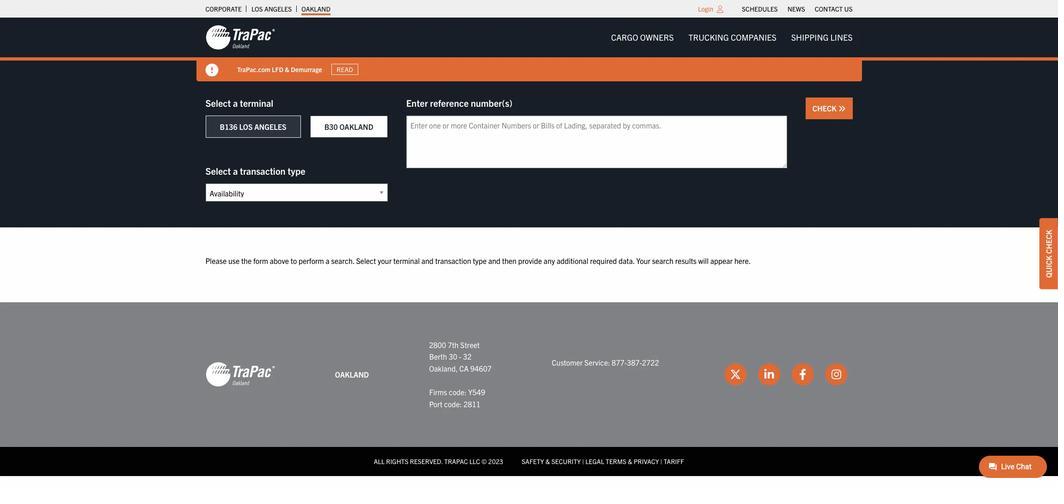 Task type: describe. For each thing, give the bounding box(es) containing it.
0 vertical spatial los
[[252, 5, 263, 13]]

rights
[[386, 458, 409, 466]]

read
[[337, 65, 353, 74]]

1 | from the left
[[583, 458, 584, 466]]

here.
[[735, 256, 751, 266]]

1 vertical spatial terminal
[[394, 256, 420, 266]]

b30
[[325, 122, 338, 131]]

results
[[676, 256, 697, 266]]

los angeles link
[[252, 2, 292, 15]]

required
[[590, 256, 617, 266]]

the
[[241, 256, 252, 266]]

footer containing 2800 7th street
[[0, 302, 1059, 476]]

your
[[637, 256, 651, 266]]

legal
[[586, 458, 605, 466]]

safety & security | legal terms & privacy | tariff
[[522, 458, 685, 466]]

trucking companies
[[689, 32, 777, 43]]

0 vertical spatial code:
[[449, 388, 467, 397]]

login link
[[699, 5, 714, 13]]

schedules link
[[743, 2, 778, 15]]

select for select a terminal
[[206, 97, 231, 109]]

877-
[[612, 358, 627, 367]]

use
[[229, 256, 240, 266]]

shipping lines
[[792, 32, 853, 43]]

1 vertical spatial check
[[1045, 230, 1054, 254]]

0 vertical spatial angeles
[[265, 5, 292, 13]]

trapac
[[445, 458, 468, 466]]

b136
[[220, 122, 238, 131]]

privacy
[[634, 458, 660, 466]]

light image
[[718, 6, 724, 13]]

check inside button
[[813, 104, 839, 113]]

street
[[461, 340, 480, 350]]

1 vertical spatial los
[[239, 122, 253, 131]]

berth
[[430, 352, 447, 361]]

enter reference number(s)
[[407, 97, 513, 109]]

banner containing cargo owners
[[0, 18, 1059, 81]]

additional
[[557, 256, 589, 266]]

please use the form above to perform a search. select your terminal and transaction type and then provide any additional required data. your search results will appear here.
[[206, 256, 751, 266]]

2 | from the left
[[661, 458, 663, 466]]

1 vertical spatial code:
[[444, 400, 462, 409]]

©
[[482, 458, 487, 466]]

menu bar containing schedules
[[738, 2, 858, 15]]

cargo
[[612, 32, 639, 43]]

terms
[[606, 458, 627, 466]]

enter
[[407, 97, 428, 109]]

1 and from the left
[[422, 256, 434, 266]]

firms
[[430, 388, 447, 397]]

please
[[206, 256, 227, 266]]

2 and from the left
[[489, 256, 501, 266]]

quick
[[1045, 256, 1054, 278]]

contact
[[815, 5, 843, 13]]

number(s)
[[471, 97, 513, 109]]

all rights reserved. trapac llc © 2023
[[374, 458, 504, 466]]

1 horizontal spatial transaction
[[436, 256, 472, 266]]

94607
[[471, 364, 492, 373]]

firms code:  y549 port code:  2811
[[430, 388, 486, 409]]

trucking companies link
[[682, 28, 785, 47]]

Enter reference number(s) text field
[[407, 116, 788, 168]]

menu bar containing cargo owners
[[604, 28, 861, 47]]

your
[[378, 256, 392, 266]]

2 vertical spatial a
[[326, 256, 330, 266]]

0 vertical spatial terminal
[[240, 97, 274, 109]]

to
[[291, 256, 297, 266]]

security
[[552, 458, 581, 466]]

select for select a transaction type
[[206, 165, 231, 177]]

los angeles
[[252, 5, 292, 13]]

trucking
[[689, 32, 729, 43]]

schedules
[[743, 5, 778, 13]]

30
[[449, 352, 458, 361]]

owners
[[641, 32, 674, 43]]

search.
[[331, 256, 355, 266]]

0 vertical spatial oakland
[[302, 5, 331, 13]]

1 horizontal spatial &
[[546, 458, 550, 466]]

contact us link
[[815, 2, 853, 15]]

corporate link
[[206, 2, 242, 15]]

cargo owners
[[612, 32, 674, 43]]

reserved.
[[410, 458, 443, 466]]

check button
[[806, 98, 853, 119]]

trapac.com lfd & demurrage
[[237, 65, 322, 73]]



Task type: vqa. For each thing, say whether or not it's contained in the screenshot.
change
no



Task type: locate. For each thing, give the bounding box(es) containing it.
7th
[[448, 340, 459, 350]]

0 horizontal spatial type
[[288, 165, 306, 177]]

code: up 2811
[[449, 388, 467, 397]]

contact us
[[815, 5, 853, 13]]

1 vertical spatial menu bar
[[604, 28, 861, 47]]

b30 oakland
[[325, 122, 374, 131]]

& right lfd
[[285, 65, 289, 73]]

shipping
[[792, 32, 829, 43]]

banner
[[0, 18, 1059, 81]]

legal terms & privacy link
[[586, 458, 660, 466]]

2 horizontal spatial &
[[628, 458, 633, 466]]

angeles down select a terminal
[[255, 122, 287, 131]]

select left your
[[356, 256, 376, 266]]

los right b136
[[239, 122, 253, 131]]

service:
[[585, 358, 611, 367]]

1 vertical spatial oakland
[[340, 122, 374, 131]]

demurrage
[[291, 65, 322, 73]]

port
[[430, 400, 443, 409]]

1 vertical spatial angeles
[[255, 122, 287, 131]]

1 vertical spatial select
[[206, 165, 231, 177]]

safety
[[522, 458, 544, 466]]

0 vertical spatial transaction
[[240, 165, 286, 177]]

1 oakland image from the top
[[206, 25, 275, 50]]

will
[[699, 256, 709, 266]]

check
[[813, 104, 839, 113], [1045, 230, 1054, 254]]

0 horizontal spatial transaction
[[240, 165, 286, 177]]

0 vertical spatial menu bar
[[738, 2, 858, 15]]

0 horizontal spatial |
[[583, 458, 584, 466]]

0 vertical spatial type
[[288, 165, 306, 177]]

above
[[270, 256, 289, 266]]

2 oakland image from the top
[[206, 362, 275, 388]]

trapac.com
[[237, 65, 270, 73]]

select down b136
[[206, 165, 231, 177]]

form
[[253, 256, 268, 266]]

select up b136
[[206, 97, 231, 109]]

2811
[[464, 400, 481, 409]]

2800
[[430, 340, 447, 350]]

0 vertical spatial a
[[233, 97, 238, 109]]

2 vertical spatial oakland
[[335, 370, 369, 379]]

menu bar
[[738, 2, 858, 15], [604, 28, 861, 47]]

a left search.
[[326, 256, 330, 266]]

and right your
[[422, 256, 434, 266]]

oakland image inside footer
[[206, 362, 275, 388]]

1 horizontal spatial terminal
[[394, 256, 420, 266]]

oakland,
[[430, 364, 458, 373]]

2023
[[489, 458, 504, 466]]

1 vertical spatial type
[[473, 256, 487, 266]]

0 vertical spatial oakland image
[[206, 25, 275, 50]]

angeles left oakland link
[[265, 5, 292, 13]]

and left then
[[489, 256, 501, 266]]

quick check
[[1045, 230, 1054, 278]]

1 vertical spatial oakland image
[[206, 362, 275, 388]]

los
[[252, 5, 263, 13], [239, 122, 253, 131]]

terminal up b136 los angeles
[[240, 97, 274, 109]]

lfd
[[272, 65, 283, 73]]

tariff link
[[664, 458, 685, 466]]

a for terminal
[[233, 97, 238, 109]]

oakland inside footer
[[335, 370, 369, 379]]

companies
[[731, 32, 777, 43]]

2722
[[643, 358, 660, 367]]

reference
[[430, 97, 469, 109]]

0 horizontal spatial check
[[813, 104, 839, 113]]

0 horizontal spatial &
[[285, 65, 289, 73]]

a for transaction
[[233, 165, 238, 177]]

us
[[845, 5, 853, 13]]

footer
[[0, 302, 1059, 476]]

| left the "tariff" link
[[661, 458, 663, 466]]

32
[[463, 352, 472, 361]]

oakland link
[[302, 2, 331, 15]]

a down b136
[[233, 165, 238, 177]]

los right corporate link
[[252, 5, 263, 13]]

code:
[[449, 388, 467, 397], [444, 400, 462, 409]]

0 vertical spatial select
[[206, 97, 231, 109]]

terminal
[[240, 97, 274, 109], [394, 256, 420, 266]]

angeles
[[265, 5, 292, 13], [255, 122, 287, 131]]

quick check link
[[1040, 218, 1059, 290]]

2800 7th street berth 30 - 32 oakland, ca 94607
[[430, 340, 492, 373]]

1 horizontal spatial and
[[489, 256, 501, 266]]

customer
[[552, 358, 583, 367]]

0 horizontal spatial terminal
[[240, 97, 274, 109]]

387-
[[627, 358, 643, 367]]

& right "safety"
[[546, 458, 550, 466]]

any
[[544, 256, 555, 266]]

select a terminal
[[206, 97, 274, 109]]

shipping lines link
[[785, 28, 861, 47]]

1 vertical spatial a
[[233, 165, 238, 177]]

all
[[374, 458, 385, 466]]

llc
[[470, 458, 480, 466]]

& inside "banner"
[[285, 65, 289, 73]]

news
[[788, 5, 806, 13]]

corporate
[[206, 5, 242, 13]]

data.
[[619, 256, 635, 266]]

transaction
[[240, 165, 286, 177], [436, 256, 472, 266]]

menu bar up shipping
[[738, 2, 858, 15]]

y549
[[469, 388, 486, 397]]

appear
[[711, 256, 733, 266]]

a up b136
[[233, 97, 238, 109]]

customer service: 877-387-2722
[[552, 358, 660, 367]]

and
[[422, 256, 434, 266], [489, 256, 501, 266]]

& right terms
[[628, 458, 633, 466]]

perform
[[299, 256, 324, 266]]

a
[[233, 97, 238, 109], [233, 165, 238, 177], [326, 256, 330, 266]]

safety & security link
[[522, 458, 581, 466]]

ca
[[460, 364, 469, 373]]

2 vertical spatial select
[[356, 256, 376, 266]]

0 horizontal spatial and
[[422, 256, 434, 266]]

tariff
[[664, 458, 685, 466]]

select
[[206, 97, 231, 109], [206, 165, 231, 177], [356, 256, 376, 266]]

search
[[653, 256, 674, 266]]

-
[[459, 352, 462, 361]]

1 horizontal spatial check
[[1045, 230, 1054, 254]]

login
[[699, 5, 714, 13]]

solid image
[[839, 105, 846, 112]]

solid image
[[206, 64, 219, 77]]

read link
[[331, 64, 358, 75]]

then
[[503, 256, 517, 266]]

1 vertical spatial transaction
[[436, 256, 472, 266]]

b136 los angeles
[[220, 122, 287, 131]]

menu bar down light icon in the right top of the page
[[604, 28, 861, 47]]

code: right port
[[444, 400, 462, 409]]

oakland image
[[206, 25, 275, 50], [206, 362, 275, 388]]

select a transaction type
[[206, 165, 306, 177]]

1 horizontal spatial |
[[661, 458, 663, 466]]

1 horizontal spatial type
[[473, 256, 487, 266]]

cargo owners link
[[604, 28, 682, 47]]

0 vertical spatial check
[[813, 104, 839, 113]]

terminal right your
[[394, 256, 420, 266]]

provide
[[519, 256, 542, 266]]

| left legal
[[583, 458, 584, 466]]



